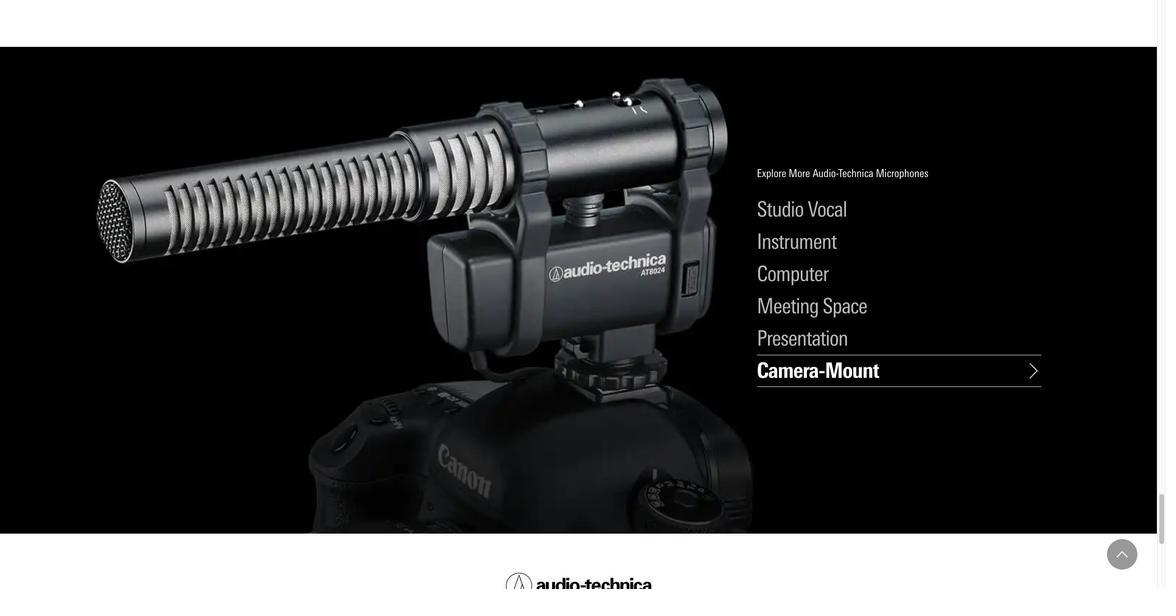 Task type: describe. For each thing, give the bounding box(es) containing it.
technica
[[839, 167, 874, 180]]

mount
[[825, 358, 879, 384]]

computer link
[[757, 261, 1042, 287]]

microphones
[[876, 167, 929, 180]]

space
[[823, 294, 868, 319]]

instrument link
[[757, 229, 1042, 255]]

audio-
[[813, 167, 839, 180]]

studio vocal
[[757, 197, 847, 222]]

vocal
[[808, 197, 847, 222]]

arrow up image
[[1117, 549, 1128, 560]]

computer
[[757, 261, 829, 287]]

explore more audio-technica microphones
[[757, 167, 929, 180]]

presentation
[[757, 326, 848, 351]]

more
[[789, 167, 811, 180]]

tab list containing studio vocal
[[757, 167, 1042, 387]]

explore
[[757, 167, 787, 180]]

presentation link
[[757, 326, 1042, 351]]

meeting space link
[[757, 294, 1042, 319]]



Task type: vqa. For each thing, say whether or not it's contained in the screenshot.
atnd971a image
no



Task type: locate. For each thing, give the bounding box(es) containing it.
camera-mount link
[[757, 358, 1042, 384]]

camera-mount
[[757, 358, 879, 384]]

camera-
[[757, 358, 825, 384]]

camera-mount tab
[[757, 167, 1042, 387]]

meeting space
[[757, 294, 868, 319]]

meeting
[[757, 294, 819, 319]]

studio
[[757, 197, 804, 222]]

tab list
[[757, 167, 1042, 387]]

instrument
[[757, 229, 837, 255]]

studio vocal link
[[757, 197, 1042, 222]]



